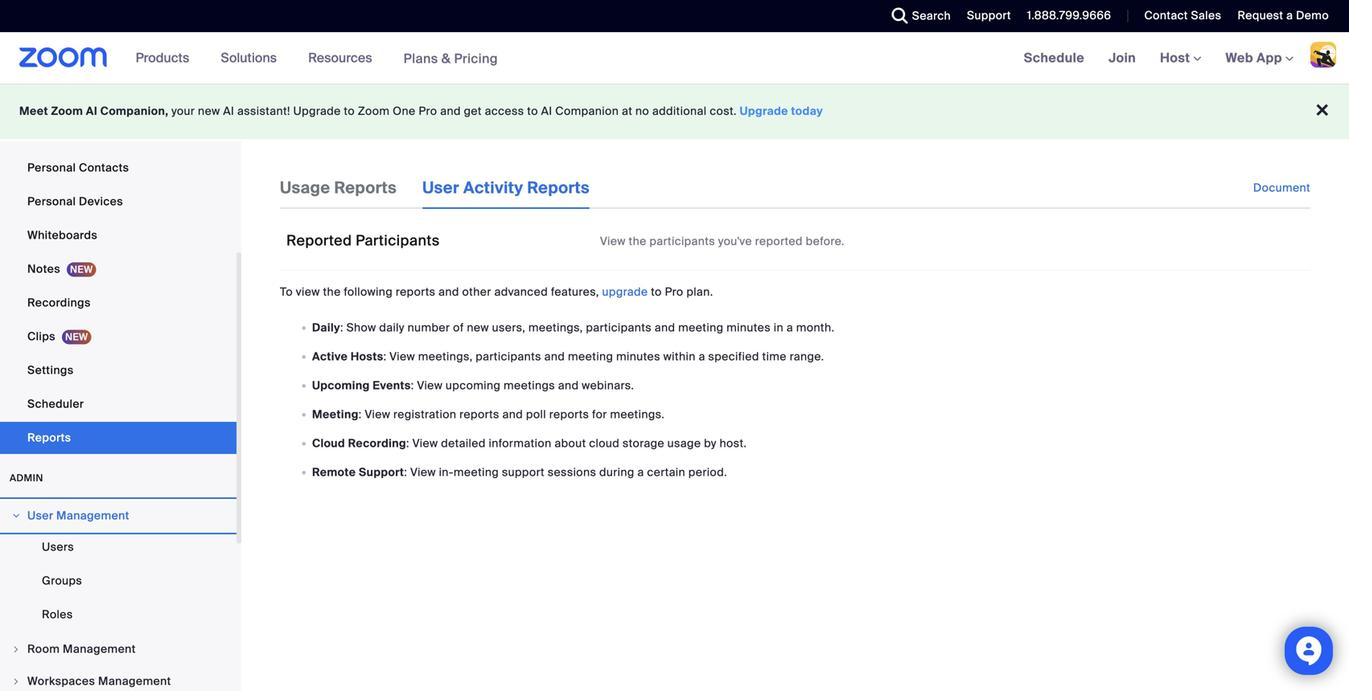 Task type: vqa. For each thing, say whether or not it's contained in the screenshot.


Task type: locate. For each thing, give the bounding box(es) containing it.
cloud
[[589, 436, 620, 451]]

0 vertical spatial right image
[[11, 512, 21, 521]]

view down registration
[[412, 436, 438, 451]]

poll
[[526, 407, 546, 422]]

view up registration
[[417, 378, 443, 393]]

to right access
[[527, 104, 538, 119]]

: up the events
[[383, 349, 387, 364]]

2 ai from the left
[[223, 104, 234, 119]]

ai left companion,
[[86, 104, 97, 119]]

companion
[[555, 104, 619, 119]]

1 vertical spatial support
[[359, 465, 404, 480]]

host.
[[720, 436, 747, 451]]

roles
[[42, 608, 73, 623]]

1 horizontal spatial minutes
[[727, 320, 771, 335]]

right image inside the workspaces management menu item
[[11, 677, 21, 687]]

reports down scheduler
[[27, 431, 71, 446]]

management
[[56, 509, 129, 524], [63, 642, 136, 657], [98, 675, 171, 690]]

management for room management
[[63, 642, 136, 657]]

upgrade right cost.
[[740, 104, 788, 119]]

recording
[[348, 436, 406, 451]]

: left in-
[[404, 465, 407, 480]]

upcoming events : view upcoming meetings and webinars.
[[312, 378, 634, 393]]

1 vertical spatial personal
[[27, 194, 76, 209]]

participants down "users,"
[[476, 349, 541, 364]]

ai left the companion
[[541, 104, 552, 119]]

reports up reported participants
[[334, 178, 397, 198]]

1 ai from the left
[[86, 104, 97, 119]]

2 vertical spatial right image
[[11, 677, 21, 687]]

3 ai from the left
[[541, 104, 552, 119]]

sessions
[[548, 465, 596, 480]]

1 vertical spatial right image
[[11, 645, 21, 655]]

0 vertical spatial personal
[[27, 161, 76, 175]]

1 vertical spatial minutes
[[616, 349, 661, 364]]

0 vertical spatial meetings,
[[529, 320, 583, 335]]

0 horizontal spatial pro
[[419, 104, 437, 119]]

number
[[408, 320, 450, 335]]

right image for workspaces management
[[11, 677, 21, 687]]

a
[[1287, 8, 1293, 23], [787, 320, 793, 335], [699, 349, 705, 364], [638, 465, 644, 480]]

banner
[[0, 32, 1349, 85]]

1 vertical spatial user
[[27, 509, 53, 524]]

personal up whiteboards
[[27, 194, 76, 209]]

reports up about
[[549, 407, 589, 422]]

time
[[762, 349, 787, 364]]

meetings, up active hosts : view meetings, participants and meeting minutes within a specified time range. on the bottom
[[529, 320, 583, 335]]

2 right image from the top
[[11, 645, 21, 655]]

companion,
[[100, 104, 168, 119]]

meeting
[[678, 320, 724, 335], [568, 349, 613, 364], [454, 465, 499, 480]]

1 vertical spatial meetings,
[[418, 349, 473, 364]]

and inside meet zoom ai companion, footer
[[440, 104, 461, 119]]

support right search
[[967, 8, 1011, 23]]

request a demo link
[[1226, 0, 1349, 32], [1238, 8, 1329, 23]]

right image
[[11, 512, 21, 521], [11, 645, 21, 655], [11, 677, 21, 687]]

view down 'daily'
[[390, 349, 415, 364]]

zoom up 'phone'
[[51, 104, 83, 119]]

: up registration
[[411, 378, 414, 393]]

minutes left within
[[616, 349, 661, 364]]

usage
[[280, 178, 330, 198]]

request a demo
[[1238, 8, 1329, 23]]

1 horizontal spatial reports
[[460, 407, 499, 422]]

1 horizontal spatial support
[[967, 8, 1011, 23]]

in-
[[439, 465, 454, 480]]

solutions button
[[221, 32, 284, 84]]

meetings,
[[529, 320, 583, 335], [418, 349, 473, 364]]

1 vertical spatial new
[[467, 320, 489, 335]]

&
[[441, 50, 451, 67]]

1.888.799.9666 button up schedule
[[1015, 0, 1116, 32]]

management for user management
[[56, 509, 129, 524]]

host
[[1160, 49, 1194, 66]]

join
[[1109, 49, 1136, 66]]

0 horizontal spatial minutes
[[616, 349, 661, 364]]

: down registration
[[406, 436, 409, 451]]

user left activity
[[423, 178, 459, 198]]

plan.
[[687, 285, 713, 300]]

settings link
[[0, 355, 237, 387]]

support
[[967, 8, 1011, 23], [359, 465, 404, 480]]

0 horizontal spatial reports
[[27, 431, 71, 446]]

whiteboards link
[[0, 220, 237, 252]]

0 horizontal spatial the
[[323, 285, 341, 300]]

:
[[340, 320, 343, 335], [383, 349, 387, 364], [411, 378, 414, 393], [359, 407, 362, 422], [406, 436, 409, 451], [404, 465, 407, 480]]

meetings navigation
[[1012, 32, 1349, 85]]

meeting down detailed
[[454, 465, 499, 480]]

meeting down daily : show daily number of new users, meetings, participants and meeting minutes in a month.
[[568, 349, 613, 364]]

workspaces management
[[27, 675, 171, 690]]

zoom logo image
[[19, 47, 108, 68]]

request
[[1238, 8, 1284, 23]]

reports right activity
[[527, 178, 590, 198]]

product information navigation
[[124, 32, 510, 85]]

2 vertical spatial meeting
[[454, 465, 499, 480]]

0 vertical spatial new
[[198, 104, 220, 119]]

1 horizontal spatial the
[[629, 234, 647, 249]]

to right 'upgrade' link
[[651, 285, 662, 300]]

daily
[[379, 320, 405, 335]]

participants left you've at the right top of the page
[[650, 234, 715, 249]]

0 horizontal spatial upgrade
[[293, 104, 341, 119]]

0 horizontal spatial user
[[27, 509, 53, 524]]

view the participants you've reported before.
[[600, 234, 845, 249]]

contact sales link
[[1132, 0, 1226, 32], [1144, 8, 1222, 23]]

ai
[[86, 104, 97, 119], [223, 104, 234, 119], [541, 104, 552, 119]]

0 vertical spatial support
[[967, 8, 1011, 23]]

1 horizontal spatial meetings,
[[529, 320, 583, 335]]

1 personal from the top
[[27, 161, 76, 175]]

by
[[704, 436, 717, 451]]

1 horizontal spatial reports
[[334, 178, 397, 198]]

sales
[[1191, 8, 1222, 23]]

and left get
[[440, 104, 461, 119]]

2 personal from the top
[[27, 194, 76, 209]]

cloud
[[312, 436, 345, 451]]

0 horizontal spatial zoom
[[51, 104, 83, 119]]

0 horizontal spatial reports
[[396, 285, 436, 300]]

right image down admin
[[11, 512, 21, 521]]

a right in
[[787, 320, 793, 335]]

to down resources dropdown button
[[344, 104, 355, 119]]

the right the view on the top left
[[323, 285, 341, 300]]

0 horizontal spatial meeting
[[454, 465, 499, 480]]

solutions
[[221, 49, 277, 66]]

products button
[[136, 32, 197, 84]]

search
[[912, 8, 951, 23]]

0 vertical spatial management
[[56, 509, 129, 524]]

information
[[489, 436, 552, 451]]

0 horizontal spatial to
[[344, 104, 355, 119]]

view for participants
[[390, 349, 415, 364]]

about
[[555, 436, 586, 451]]

zoom left one
[[358, 104, 390, 119]]

assistant!
[[237, 104, 290, 119]]

to view the following reports and other advanced features, upgrade to pro plan.
[[280, 285, 713, 300]]

management down room management menu item
[[98, 675, 171, 690]]

: left show
[[340, 320, 343, 335]]

2 vertical spatial management
[[98, 675, 171, 690]]

a right "during"
[[638, 465, 644, 480]]

management inside menu item
[[63, 642, 136, 657]]

right image left room in the bottom of the page
[[11, 645, 21, 655]]

1.888.799.9666
[[1027, 8, 1112, 23]]

management inside menu item
[[98, 675, 171, 690]]

1 horizontal spatial ai
[[223, 104, 234, 119]]

0 horizontal spatial new
[[198, 104, 220, 119]]

cost.
[[710, 104, 737, 119]]

and up within
[[655, 320, 675, 335]]

reports
[[334, 178, 397, 198], [527, 178, 590, 198], [27, 431, 71, 446]]

ai left assistant!
[[223, 104, 234, 119]]

daily : show daily number of new users, meetings, participants and meeting minutes in a month.
[[312, 320, 835, 335]]

support link
[[955, 0, 1015, 32], [967, 8, 1011, 23]]

minutes left in
[[727, 320, 771, 335]]

and
[[440, 104, 461, 119], [439, 285, 459, 300], [655, 320, 675, 335], [544, 349, 565, 364], [558, 378, 579, 393], [502, 407, 523, 422]]

web
[[1226, 49, 1254, 66]]

meetings
[[504, 378, 555, 393]]

room management
[[27, 642, 136, 657]]

room management menu item
[[0, 635, 237, 665]]

0 vertical spatial meeting
[[678, 320, 724, 335]]

pro left plan.
[[665, 285, 684, 300]]

today
[[791, 104, 823, 119]]

1 horizontal spatial meeting
[[568, 349, 613, 364]]

: for support
[[404, 465, 407, 480]]

0 vertical spatial user
[[423, 178, 459, 198]]

right image inside user management "menu item"
[[11, 512, 21, 521]]

personal for personal devices
[[27, 194, 76, 209]]

1 horizontal spatial user
[[423, 178, 459, 198]]

certain
[[647, 465, 686, 480]]

upgrade down product information navigation
[[293, 104, 341, 119]]

tabs of report home tab list
[[280, 167, 616, 209]]

right image for room management
[[11, 645, 21, 655]]

1 horizontal spatial upgrade
[[740, 104, 788, 119]]

1 vertical spatial the
[[323, 285, 341, 300]]

reports up number
[[396, 285, 436, 300]]

0 vertical spatial pro
[[419, 104, 437, 119]]

management up users link
[[56, 509, 129, 524]]

personal down 'phone'
[[27, 161, 76, 175]]

clips link
[[0, 321, 237, 353]]

right image inside room management menu item
[[11, 645, 21, 655]]

participants
[[650, 234, 715, 249], [586, 320, 652, 335], [476, 349, 541, 364]]

reports down upcoming events : view upcoming meetings and webinars.
[[460, 407, 499, 422]]

roles link
[[0, 599, 237, 632]]

user inside "menu item"
[[27, 509, 53, 524]]

3 right image from the top
[[11, 677, 21, 687]]

meetings, down 'of'
[[418, 349, 473, 364]]

usage reports link
[[280, 167, 397, 209]]

support down recording
[[359, 465, 404, 480]]

1 right image from the top
[[11, 512, 21, 521]]

1 horizontal spatial pro
[[665, 285, 684, 300]]

1 vertical spatial meeting
[[568, 349, 613, 364]]

workspaces management menu item
[[0, 667, 237, 692]]

the up upgrade
[[629, 234, 647, 249]]

plans & pricing link
[[404, 50, 498, 67], [404, 50, 498, 67]]

management up "workspaces management" at the bottom of page
[[63, 642, 136, 657]]

view left in-
[[410, 465, 436, 480]]

reports for following
[[396, 285, 436, 300]]

and down daily : show daily number of new users, meetings, participants and meeting minutes in a month.
[[544, 349, 565, 364]]

month.
[[796, 320, 835, 335]]

new right 'of'
[[467, 320, 489, 335]]

to
[[344, 104, 355, 119], [527, 104, 538, 119], [651, 285, 662, 300]]

hosts
[[351, 349, 383, 364]]

pro right one
[[419, 104, 437, 119]]

meeting down plan.
[[678, 320, 724, 335]]

2 horizontal spatial ai
[[541, 104, 552, 119]]

user up users
[[27, 509, 53, 524]]

user management menu item
[[0, 501, 237, 532]]

and down active hosts : view meetings, participants and meeting minutes within a specified time range. on the bottom
[[558, 378, 579, 393]]

right image for user management
[[11, 512, 21, 521]]

registration
[[393, 407, 457, 422]]

schedule link
[[1012, 32, 1097, 84]]

: for hosts
[[383, 349, 387, 364]]

and left the poll
[[502, 407, 523, 422]]

active
[[312, 349, 348, 364]]

1 horizontal spatial zoom
[[358, 104, 390, 119]]

zoom
[[51, 104, 83, 119], [358, 104, 390, 119]]

2 upgrade from the left
[[740, 104, 788, 119]]

participants down 'upgrade' link
[[586, 320, 652, 335]]

1 vertical spatial management
[[63, 642, 136, 657]]

meet zoom ai companion, footer
[[0, 84, 1349, 139]]

0 horizontal spatial meetings,
[[418, 349, 473, 364]]

0 vertical spatial minutes
[[727, 320, 771, 335]]

new right "your"
[[198, 104, 220, 119]]

upgrade
[[602, 285, 648, 300]]

2 horizontal spatial reports
[[549, 407, 589, 422]]

0 horizontal spatial ai
[[86, 104, 97, 119]]

management inside "menu item"
[[56, 509, 129, 524]]

user inside tabs of report home tab list
[[423, 178, 459, 198]]

view
[[296, 285, 320, 300]]

reported
[[286, 232, 352, 250]]

right image left workspaces
[[11, 677, 21, 687]]

recordings link
[[0, 287, 237, 319]]

user for user activity reports
[[423, 178, 459, 198]]

1 vertical spatial pro
[[665, 285, 684, 300]]



Task type: describe. For each thing, give the bounding box(es) containing it.
webinars.
[[582, 378, 634, 393]]

range.
[[790, 349, 824, 364]]

view for meeting
[[410, 465, 436, 480]]

notes link
[[0, 253, 237, 286]]

personal menu menu
[[0, 0, 237, 456]]

for
[[592, 407, 607, 422]]

detailed
[[441, 436, 486, 451]]

access
[[485, 104, 524, 119]]

groups link
[[0, 566, 237, 598]]

1.888.799.9666 button up the schedule link
[[1027, 8, 1112, 23]]

1 zoom from the left
[[51, 104, 83, 119]]

admin menu menu
[[0, 501, 237, 692]]

side navigation navigation
[[0, 0, 241, 692]]

meetings.
[[610, 407, 665, 422]]

you've
[[718, 234, 752, 249]]

pro inside meet zoom ai companion, footer
[[419, 104, 437, 119]]

2 horizontal spatial to
[[651, 285, 662, 300]]

specified
[[708, 349, 759, 364]]

reports inside personal menu menu
[[27, 431, 71, 446]]

: for recording
[[406, 436, 409, 451]]

users link
[[0, 532, 237, 564]]

join link
[[1097, 32, 1148, 84]]

and left other
[[439, 285, 459, 300]]

web app
[[1226, 49, 1283, 66]]

0 vertical spatial participants
[[650, 234, 715, 249]]

2 horizontal spatial meeting
[[678, 320, 724, 335]]

2 zoom from the left
[[358, 104, 390, 119]]

1 horizontal spatial new
[[467, 320, 489, 335]]

1 horizontal spatial to
[[527, 104, 538, 119]]

app
[[1257, 49, 1283, 66]]

host button
[[1160, 49, 1202, 66]]

view up upgrade
[[600, 234, 626, 249]]

view up recording
[[365, 407, 390, 422]]

admin
[[10, 472, 43, 485]]

reports for registration
[[460, 407, 499, 422]]

in
[[774, 320, 784, 335]]

user activity reports link
[[423, 167, 590, 209]]

within
[[664, 349, 696, 364]]

personal devices
[[27, 194, 123, 209]]

meeting
[[312, 407, 359, 422]]

advanced
[[494, 285, 548, 300]]

support
[[502, 465, 545, 480]]

to
[[280, 285, 293, 300]]

remote support : view in-meeting support sessions during a certain period.
[[312, 465, 727, 480]]

of
[[453, 320, 464, 335]]

user for user management
[[27, 509, 53, 524]]

usage
[[668, 436, 701, 451]]

phone
[[27, 127, 63, 142]]

view for meetings
[[417, 378, 443, 393]]

new inside meet zoom ai companion, footer
[[198, 104, 220, 119]]

pricing
[[454, 50, 498, 67]]

personal contacts link
[[0, 152, 237, 184]]

management for workspaces management
[[98, 675, 171, 690]]

0 horizontal spatial support
[[359, 465, 404, 480]]

participants
[[356, 232, 440, 250]]

user management menu
[[0, 532, 237, 633]]

contacts
[[79, 161, 129, 175]]

plans
[[404, 50, 438, 67]]

products
[[136, 49, 189, 66]]

2 horizontal spatial reports
[[527, 178, 590, 198]]

upgrade today link
[[740, 104, 823, 119]]

reported participants
[[286, 232, 440, 250]]

events
[[373, 378, 411, 393]]

scheduler
[[27, 397, 84, 412]]

: up recording
[[359, 407, 362, 422]]

1 upgrade from the left
[[293, 104, 341, 119]]

devices
[[79, 194, 123, 209]]

personal contacts
[[27, 161, 129, 175]]

contact
[[1144, 8, 1188, 23]]

recordings
[[27, 296, 91, 311]]

a right within
[[699, 349, 705, 364]]

document link
[[1254, 167, 1311, 209]]

upcoming
[[446, 378, 501, 393]]

get
[[464, 104, 482, 119]]

usage reports
[[280, 178, 397, 198]]

search button
[[880, 0, 955, 32]]

daily
[[312, 320, 340, 335]]

meet
[[19, 104, 48, 119]]

active hosts : view meetings, participants and meeting minutes within a specified time range.
[[312, 349, 824, 364]]

additional
[[652, 104, 707, 119]]

your
[[171, 104, 195, 119]]

2 vertical spatial participants
[[476, 349, 541, 364]]

view for information
[[412, 436, 438, 451]]

plans & pricing
[[404, 50, 498, 67]]

clips
[[27, 329, 55, 344]]

user activity reports
[[423, 178, 590, 198]]

1 vertical spatial participants
[[586, 320, 652, 335]]

phone link
[[0, 118, 237, 150]]

profile picture image
[[1311, 42, 1336, 68]]

users,
[[492, 320, 526, 335]]

workspaces
[[27, 675, 95, 690]]

at
[[622, 104, 633, 119]]

: for events
[[411, 378, 414, 393]]

no
[[636, 104, 649, 119]]

document
[[1254, 181, 1311, 196]]

following
[[344, 285, 393, 300]]

upgrade link
[[602, 285, 648, 300]]

groups
[[42, 574, 82, 589]]

meet zoom ai companion, your new ai assistant! upgrade to zoom one pro and get access to ai companion at no additional cost. upgrade today
[[19, 104, 823, 119]]

before.
[[806, 234, 845, 249]]

a left demo
[[1287, 8, 1293, 23]]

0 vertical spatial the
[[629, 234, 647, 249]]

schedule
[[1024, 49, 1085, 66]]

scheduler link
[[0, 389, 237, 421]]

other
[[462, 285, 491, 300]]

settings
[[27, 363, 74, 378]]

banner containing products
[[0, 32, 1349, 85]]

storage
[[623, 436, 665, 451]]

personal for personal contacts
[[27, 161, 76, 175]]

user management
[[27, 509, 129, 524]]



